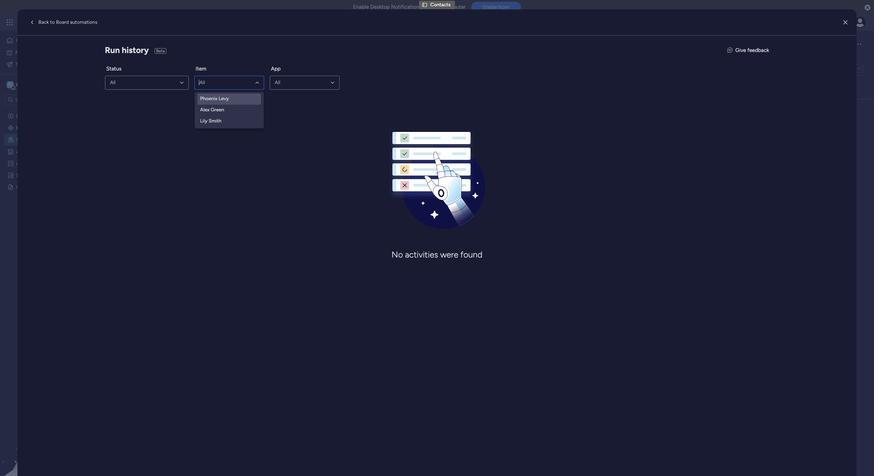 Task type: locate. For each thing, give the bounding box(es) containing it.
smith
[[209, 118, 222, 124]]

item
[[196, 66, 206, 72]]

Search field
[[209, 82, 229, 92]]

lottie animation element
[[0, 406, 89, 476]]

getting
[[16, 184, 33, 190]]

arrow down image
[[290, 83, 299, 91]]

alex green
[[200, 107, 224, 113]]

all down status
[[110, 79, 116, 85]]

status
[[106, 66, 121, 72]]

2 your from the left
[[263, 53, 273, 59]]

sales
[[16, 172, 28, 178]]

welcome to your contacts board! here you can store and manage all of your contacts button
[[106, 52, 319, 60]]

0 horizontal spatial contacts
[[16, 136, 37, 142]]

filter button
[[266, 81, 299, 93]]

1 horizontal spatial contacts
[[106, 36, 156, 52]]

dashboard
[[29, 172, 53, 178]]

dapulse close image
[[865, 4, 871, 11]]

to down the contacts field
[[129, 53, 133, 59]]

0 horizontal spatial enable
[[353, 4, 369, 10]]

all down app
[[275, 79, 280, 85]]

0 horizontal spatial contacts
[[145, 53, 165, 59]]

0 horizontal spatial crm
[[16, 81, 28, 88]]

notifications
[[391, 4, 422, 10]]

+1 312 563 2541
[[441, 163, 473, 168]]

1 horizontal spatial to
[[129, 53, 133, 59]]

accounts
[[16, 148, 37, 154]]

run
[[105, 45, 120, 55]]

row group containing name
[[95, 102, 871, 194]]

0 vertical spatial crm
[[72, 18, 84, 26]]

show board description image
[[161, 40, 170, 47]]

store
[[211, 53, 223, 59]]

can
[[202, 53, 210, 59]]

1 horizontal spatial all
[[199, 79, 205, 85]]

workspace selection element
[[7, 81, 29, 90]]

list box
[[0, 108, 89, 287]]

contacts up app
[[274, 53, 294, 59]]

widget
[[178, 84, 194, 90]]

sort button
[[301, 81, 325, 93]]

all for app
[[275, 79, 280, 85]]

see
[[97, 19, 106, 25]]

contacts up the welcome
[[106, 36, 156, 52]]

1 your from the left
[[134, 53, 144, 59]]

0 vertical spatial contacts
[[431, 2, 451, 8]]

1 horizontal spatial enable
[[483, 4, 497, 10]]

enable left desktop
[[353, 4, 369, 10]]

email
[[28, 61, 40, 67]]

1 horizontal spatial your
[[263, 53, 273, 59]]

1 horizontal spatial crm
[[72, 18, 84, 26]]

collapse board header image
[[856, 66, 862, 71]]

and
[[224, 53, 232, 59]]

my
[[15, 49, 22, 55]]

enable for enable now!
[[483, 4, 497, 10]]

0 horizontal spatial your
[[134, 53, 144, 59]]

to
[[50, 19, 55, 25], [129, 53, 133, 59]]

add widget
[[168, 84, 194, 90]]

mass
[[16, 61, 27, 67]]

found
[[461, 249, 483, 260]]

sales dashboard
[[16, 172, 53, 178]]

lily smith
[[200, 118, 222, 124]]

0 horizontal spatial to
[[50, 19, 55, 25]]

contacts down show board description image
[[145, 53, 165, 59]]

your up table
[[134, 53, 144, 59]]

2 contacts from the left
[[274, 53, 294, 59]]

2 all from the left
[[199, 79, 205, 85]]

person button
[[233, 81, 264, 93]]

new
[[109, 84, 119, 90]]

mass email tracking button
[[4, 59, 75, 70]]

0 horizontal spatial all
[[110, 79, 116, 85]]

to for welcome
[[129, 53, 133, 59]]

no activities were found
[[392, 249, 483, 260]]

main
[[117, 65, 127, 71]]

to inside welcome to your contacts board! here you can store and manage all of your contacts button
[[129, 53, 133, 59]]

leilani@email.com
[[430, 177, 468, 183]]

2 vertical spatial contacts
[[16, 136, 37, 142]]

enable inside the enable now! button
[[483, 4, 497, 10]]

green
[[211, 107, 224, 113]]

Contacts field
[[104, 36, 158, 52]]

1 horizontal spatial contacts
[[274, 53, 294, 59]]

your right of
[[263, 53, 273, 59]]

312
[[447, 163, 454, 168]]

to inside back to board automations button
[[50, 19, 55, 25]]

to right back
[[50, 19, 55, 25]]

0 vertical spatial to
[[50, 19, 55, 25]]

crm right sales
[[72, 18, 84, 26]]

enable for enable desktop notifications on this computer
[[353, 4, 369, 10]]

row group
[[95, 102, 871, 194]]

contacts right on
[[431, 2, 451, 8]]

enable desktop notifications on this computer
[[353, 4, 466, 10]]

crm right workspace icon
[[16, 81, 28, 88]]

computer
[[442, 4, 466, 10]]

lottie animation image
[[0, 406, 89, 476]]

1 all from the left
[[110, 79, 116, 85]]

leads
[[16, 125, 29, 131]]

contacts
[[145, 53, 165, 59], [274, 53, 294, 59]]

getting started
[[16, 184, 51, 190]]

feedback
[[748, 47, 769, 53]]

option
[[0, 109, 89, 111]]

monday sales crm
[[31, 18, 84, 26]]

all for status
[[110, 79, 116, 85]]

contact
[[120, 84, 138, 90]]

crm
[[72, 18, 84, 26], [16, 81, 28, 88]]

activities
[[405, 249, 438, 260]]

select product image
[[6, 19, 13, 26]]

of
[[258, 53, 262, 59]]

2 horizontal spatial all
[[275, 79, 280, 85]]

+1
[[441, 163, 446, 168]]

all down item
[[199, 79, 205, 85]]

you
[[193, 53, 201, 59]]

enable left now!
[[483, 4, 497, 10]]

phoenix
[[200, 96, 217, 101]]

1 vertical spatial to
[[129, 53, 133, 59]]

add
[[168, 84, 177, 90]]

add widget button
[[155, 81, 197, 92]]

3 all from the left
[[275, 79, 280, 85]]

contacts up accounts
[[16, 136, 37, 142]]

beta
[[156, 49, 165, 53]]

1 vertical spatial crm
[[16, 81, 28, 88]]

automations
[[70, 19, 97, 25]]

my work button
[[4, 47, 75, 58]]

contacts
[[431, 2, 451, 8], [106, 36, 156, 52], [16, 136, 37, 142]]

back
[[38, 19, 49, 25]]



Task type: vqa. For each thing, say whether or not it's contained in the screenshot.
Help icon
no



Task type: describe. For each thing, give the bounding box(es) containing it.
home button
[[4, 35, 75, 46]]

this
[[431, 4, 441, 10]]

new contact button
[[106, 81, 141, 93]]

monday
[[31, 18, 55, 26]]

run history
[[105, 45, 149, 55]]

mass email tracking
[[16, 61, 59, 67]]

welcome to your contacts board! here you can store and manage all of your contacts
[[107, 53, 294, 59]]

back to board automations
[[38, 19, 97, 25]]

Search in workspace field
[[15, 96, 58, 104]]

2 horizontal spatial contacts
[[431, 2, 451, 8]]

deals
[[16, 113, 28, 119]]

main table button
[[106, 63, 145, 74]]

plans
[[107, 19, 119, 25]]

1 contacts from the left
[[145, 53, 165, 59]]

workspace image
[[7, 81, 14, 89]]

levy
[[219, 96, 229, 101]]

desktop
[[370, 4, 390, 10]]

medium
[[440, 147, 458, 153]]

back to board automations button
[[26, 17, 100, 28]]

home
[[16, 37, 29, 43]]

leilani@email.com link
[[429, 177, 469, 183]]

list box containing deals
[[0, 108, 89, 287]]

new contact
[[109, 84, 138, 90]]

563
[[455, 163, 462, 168]]

activities
[[16, 160, 37, 166]]

public board image
[[7, 184, 14, 190]]

work
[[23, 49, 34, 55]]

see plans button
[[88, 17, 122, 28]]

here
[[181, 53, 192, 59]]

were
[[440, 249, 458, 260]]

no
[[392, 249, 403, 260]]

give
[[736, 47, 746, 53]]

sales
[[56, 18, 70, 26]]

see plans
[[97, 19, 119, 25]]

phoenix levy
[[200, 96, 229, 101]]

name
[[242, 132, 256, 138]]

lily
[[200, 118, 208, 124]]

table
[[128, 65, 140, 71]]

christina overa image
[[855, 17, 866, 28]]

board!
[[166, 53, 180, 59]]

c
[[8, 82, 12, 88]]

contacts inside list box
[[16, 136, 37, 142]]

board
[[56, 19, 69, 25]]

person
[[244, 84, 259, 90]]

now!
[[499, 4, 510, 10]]

+1 312 563 2541 link
[[438, 161, 473, 170]]

sort
[[312, 84, 321, 90]]

manage
[[233, 53, 251, 59]]

my work
[[15, 49, 34, 55]]

started
[[34, 184, 51, 190]]

alex
[[200, 107, 210, 113]]

2541
[[464, 163, 473, 168]]

enable now!
[[483, 4, 510, 10]]

main table
[[117, 65, 140, 71]]

on
[[423, 4, 430, 10]]

1 vertical spatial contacts
[[106, 36, 156, 52]]

enable now! button
[[471, 2, 521, 12]]

v2 user feedback image
[[728, 46, 733, 54]]

all
[[252, 53, 256, 59]]

dapulse text column image
[[235, 132, 240, 138]]

app
[[271, 66, 281, 72]]

history
[[122, 45, 149, 55]]

public dashboard image
[[7, 172, 14, 178]]

give feedback
[[736, 47, 769, 53]]

tracking
[[41, 61, 59, 67]]

crm inside workspace selection element
[[16, 81, 28, 88]]

filter
[[277, 84, 288, 90]]

to for back
[[50, 19, 55, 25]]

welcome
[[107, 53, 127, 59]]

give feedback link
[[728, 46, 769, 54]]

v2 search image
[[203, 83, 209, 91]]



